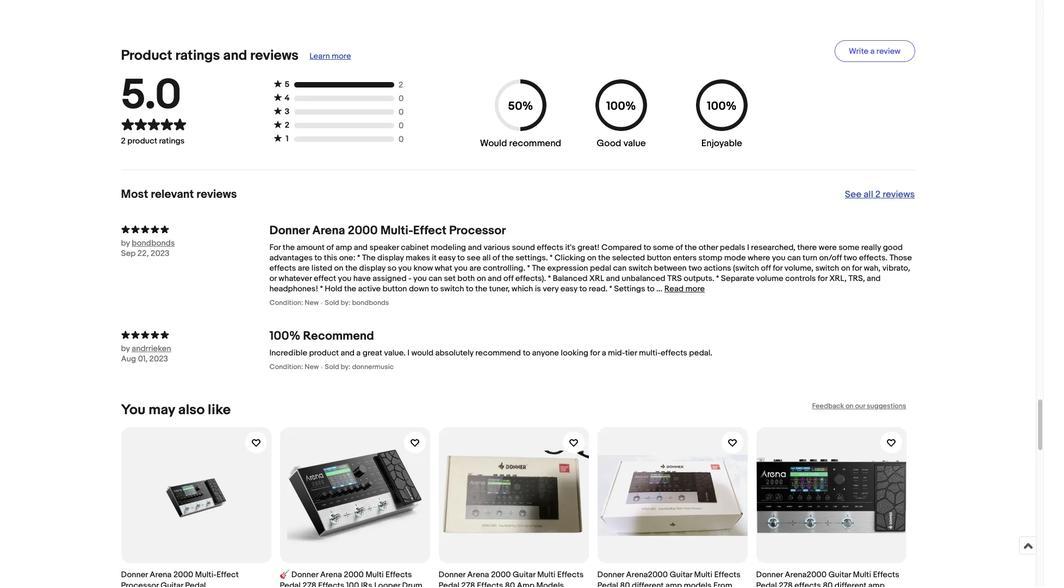 Task type: locate. For each thing, give the bounding box(es) containing it.
1 vertical spatial percents of reviewers think of this product as image
[[121, 329, 270, 340]]

are left listed
[[298, 263, 310, 274]]

2000
[[348, 224, 378, 238], [174, 570, 193, 581], [344, 570, 364, 581], [491, 570, 511, 581]]

some
[[653, 243, 674, 253], [839, 243, 860, 253]]

0 horizontal spatial 80
[[505, 581, 515, 588]]

1 multi from the left
[[366, 570, 384, 581]]

amp inside "donner arena2000 guitar multi effects pedal 80 different amp models fro"
[[666, 581, 682, 588]]

0 vertical spatial i
[[748, 243, 750, 253]]

0 horizontal spatial button
[[383, 284, 407, 295]]

1 different from the left
[[632, 581, 664, 588]]

sold down hold
[[325, 299, 339, 308]]

all inside for the amount of amp and speaker cabinet modeling and various sound effects it's great! compared to some of the other pedals i researched, there were some really good advantages to this one: * the display makes it easy to see all of the settings. * clicking on the selected button enters stomp mode where you can turn on/off two effects. those effects are listed on the display so you know what you are controlling. * the expression pedal can switch between two actions (switch off for volume, switch on for wah, vibrato, or whatever effect you have assigned - you can set both on and off effects). * balanced xrl and unbalanced trs outputs. * separate volume controls for xrl, trs, and headphones! * hold the active button down to switch to the tuner, which is very easy to read. * settings to ...
[[483, 253, 491, 263]]

product ratings and reviews
[[121, 47, 299, 64]]

may
[[149, 402, 175, 419]]

donner for donner arena 2000 guitar multi effects pedal 278 effects 80 amp model
[[439, 570, 466, 581]]

0 vertical spatial percents of reviewers think of this product as image
[[121, 224, 270, 234]]

0 vertical spatial 2023
[[151, 249, 170, 259]]

1 vertical spatial 2023
[[149, 354, 168, 365]]

1 are from the left
[[298, 263, 310, 274]]

some up 'between'
[[653, 243, 674, 253]]

1 vertical spatial effect
[[217, 570, 239, 581]]

donner inside donner arena2000 guitar multi effects pedal 278 effects 80 different am
[[757, 570, 783, 581]]

1 horizontal spatial some
[[839, 243, 860, 253]]

most relevant reviews
[[121, 188, 237, 202]]

those
[[890, 253, 913, 263]]

on
[[587, 253, 597, 263], [334, 263, 344, 274], [842, 263, 851, 274], [477, 274, 486, 284], [846, 402, 854, 411]]

effects.
[[860, 253, 888, 263]]

of up 'between'
[[676, 243, 683, 253]]

different
[[632, 581, 664, 588], [835, 581, 867, 588]]

multi- for donner arena 2000 multi-effect processor
[[381, 224, 413, 238]]

new for 100% recommend
[[305, 363, 319, 372]]

2000 inside the donner arena 2000 guitar multi effects pedal 278 effects 80 amp model
[[491, 570, 511, 581]]

1 vertical spatial all
[[483, 253, 491, 263]]

2 horizontal spatial can
[[788, 253, 801, 263]]

0 vertical spatial amp
[[336, 243, 352, 253]]

andrrieken link
[[132, 344, 208, 354]]

display
[[378, 253, 404, 263], [359, 263, 386, 274]]

bondbonds down active
[[352, 299, 389, 308]]

condition: new down incredible at the bottom of the page
[[270, 363, 319, 372]]

donner arena 2000 multi-effect processor
[[270, 224, 506, 238]]

1 vertical spatial bondbonds
[[352, 299, 389, 308]]

1 vertical spatial recommend
[[476, 348, 521, 359]]

feedback on our suggestions
[[813, 402, 907, 411]]

1 vertical spatial multi-
[[195, 570, 217, 581]]

2 horizontal spatial reviews
[[883, 189, 915, 200]]

3 multi from the left
[[695, 570, 713, 581]]

50 percents of reviewers think of this product as would recommend element
[[480, 79, 562, 158]]

percents of reviewers think of this product as image for 100% recommend
[[121, 329, 270, 340]]

1 80 from the left
[[505, 581, 515, 588]]

new down incredible at the bottom of the page
[[305, 363, 319, 372]]

bondbonds inside the by bondbonds sep 22, 2023
[[132, 238, 175, 249]]

mode
[[725, 253, 746, 263]]

80 inside the donner arena 2000 guitar multi effects pedal 278 effects 80 amp model
[[505, 581, 515, 588]]

0 vertical spatial multi-
[[381, 224, 413, 238]]

278 inside donner arena2000 guitar multi effects pedal 278 effects 80 different am
[[779, 581, 793, 588]]

0 horizontal spatial more
[[332, 51, 351, 62]]

the up is
[[532, 263, 546, 274]]

2 percents of reviewers think of this product as image from the top
[[121, 329, 270, 340]]

1 sold from the top
[[325, 299, 339, 308]]

2 0 from the top
[[399, 107, 404, 117]]

1 0 from the top
[[399, 93, 404, 104]]

2 arena2000 from the left
[[785, 570, 827, 581]]

donner for donner arena 2000 multi-effect processor
[[270, 224, 310, 238]]

* right one: on the top
[[357, 253, 360, 263]]

condition: down incredible at the bottom of the page
[[270, 363, 303, 372]]

arena inside the donner arena 2000 guitar multi effects pedal 278 effects 80 amp model
[[468, 570, 489, 581]]

product down 5.0
[[127, 136, 157, 147]]

a left mid- at the bottom
[[602, 348, 606, 359]]

1 vertical spatial i
[[408, 348, 410, 359]]

5.0 out of 5 stars based on 2 product ratings image
[[121, 118, 273, 131]]

* down sound
[[527, 263, 530, 274]]

good value
[[597, 138, 646, 149]]

off right "(switch"
[[761, 263, 771, 274]]

0 horizontal spatial easy
[[439, 253, 456, 263]]

the left other
[[685, 243, 697, 253]]

0 horizontal spatial arena2000
[[626, 570, 668, 581]]

2 pedal from the left
[[280, 581, 301, 588]]

1 vertical spatial by
[[121, 344, 130, 354]]

reviews right see
[[883, 189, 915, 200]]

0 horizontal spatial 278
[[303, 581, 316, 588]]

1 vertical spatial sold
[[325, 363, 339, 372]]

1 278 from the left
[[303, 581, 316, 588]]

0 horizontal spatial effect
[[217, 570, 239, 581]]

0 horizontal spatial multi-
[[195, 570, 217, 581]]

effects inside donner arena2000 guitar multi effects pedal 278 effects 80 different am
[[795, 581, 821, 588]]

1 vertical spatial processor
[[121, 581, 159, 588]]

modeling
[[431, 243, 466, 253]]

2 new from the top
[[305, 363, 319, 372]]

effects
[[386, 570, 412, 581], [558, 570, 584, 581], [715, 570, 741, 581], [873, 570, 900, 581], [318, 581, 345, 588], [477, 581, 503, 588]]

there
[[798, 243, 817, 253]]

1 arena2000 from the left
[[626, 570, 668, 581]]

0 horizontal spatial bondbonds
[[132, 238, 175, 249]]

guitar inside the donner arena 2000 guitar multi effects pedal 278 effects 80 amp model
[[513, 570, 536, 581]]

headphones!
[[270, 284, 318, 295]]

great!
[[578, 243, 600, 253]]

0 for 2
[[399, 121, 404, 131]]

1 vertical spatial button
[[383, 284, 407, 295]]

multi-
[[381, 224, 413, 238], [195, 570, 217, 581]]

are
[[298, 263, 310, 274], [470, 263, 482, 274]]

i right pedals
[[748, 243, 750, 253]]

good
[[883, 243, 903, 253]]

0 for 1
[[399, 134, 404, 145]]

list
[[121, 419, 915, 588]]

condition: new for donner arena 2000 multi-effect processor
[[270, 299, 319, 308]]

donner inside the donner arena 2000 guitar multi effects pedal 278 effects 80 amp model
[[439, 570, 466, 581]]

1 vertical spatial condition: new
[[270, 363, 319, 372]]

2 by: from the top
[[341, 363, 351, 372]]

and
[[223, 47, 247, 64], [354, 243, 368, 253], [468, 243, 482, 253], [488, 274, 502, 284], [606, 274, 620, 284], [867, 274, 881, 284], [341, 348, 355, 359]]

by: left donnermusic on the left bottom
[[341, 363, 351, 372]]

new for donner arena 2000 multi-effect processor
[[305, 299, 319, 308]]

can left set
[[429, 274, 442, 284]]

pedal inside donner arena2000 guitar multi effects pedal 278 effects 80 different am
[[757, 581, 777, 588]]

multi
[[366, 570, 384, 581], [538, 570, 556, 581], [695, 570, 713, 581], [853, 570, 872, 581]]

1 horizontal spatial two
[[844, 253, 858, 263]]

on right listed
[[334, 263, 344, 274]]

arena inside "donner arena 2000 multi-effect processor guitar pedal"
[[150, 570, 172, 581]]

percents of reviewers think of this product as image up bondbonds link
[[121, 224, 270, 234]]

bondbonds
[[132, 238, 175, 249], [352, 299, 389, 308]]

0 horizontal spatial product
[[127, 136, 157, 147]]

2 different from the left
[[835, 581, 867, 588]]

new
[[305, 299, 319, 308], [305, 363, 319, 372]]

percents of reviewers think of this product as image
[[121, 224, 270, 234], [121, 329, 270, 340]]

settings.
[[516, 253, 548, 263]]

arena
[[312, 224, 345, 238], [150, 570, 172, 581], [320, 570, 342, 581], [468, 570, 489, 581]]

see all 2 reviews link
[[845, 189, 915, 200]]

xrl,
[[830, 274, 847, 284]]

0 horizontal spatial the
[[362, 253, 376, 263]]

guitar inside "donner arena2000 guitar multi effects pedal 80 different amp models fro"
[[670, 570, 693, 581]]

1 horizontal spatial processor
[[449, 224, 506, 238]]

would
[[480, 138, 507, 149]]

more right read
[[686, 284, 705, 295]]

new down headphones!
[[305, 299, 319, 308]]

2023 inside by andrrieken aug 01, 2023
[[149, 354, 168, 365]]

* right is
[[548, 274, 551, 284]]

read more button
[[665, 284, 705, 295]]

two right on/off
[[844, 253, 858, 263]]

0 vertical spatial all
[[864, 189, 874, 200]]

donner arena2000 guitar multi effects pedal 80 different amp models fro link
[[598, 428, 748, 588]]

looking
[[561, 348, 589, 359]]

effect inside "donner arena 2000 multi-effect processor guitar pedal"
[[217, 570, 239, 581]]

2 by from the top
[[121, 344, 130, 354]]

button up trs
[[647, 253, 672, 263]]

2 80 from the left
[[620, 581, 630, 588]]

of
[[327, 243, 334, 253], [676, 243, 683, 253], [493, 253, 500, 263]]

ratings right 'product'
[[175, 47, 220, 64]]

1 condition: from the top
[[270, 299, 303, 308]]

listed
[[312, 263, 333, 274]]

2 condition: from the top
[[270, 363, 303, 372]]

1 horizontal spatial arena2000
[[785, 570, 827, 581]]

by
[[121, 238, 130, 249], [121, 344, 130, 354]]

1 horizontal spatial effect
[[413, 224, 447, 238]]

two
[[844, 253, 858, 263], [689, 263, 702, 274]]

3 pedal from the left
[[439, 581, 460, 588]]

arena2000 inside "donner arena2000 guitar multi effects pedal 80 different amp models fro"
[[626, 570, 668, 581]]

aug
[[121, 354, 136, 365]]

product
[[127, 136, 157, 147], [309, 348, 339, 359]]

you may also like
[[121, 402, 231, 419]]

reviews right relevant
[[197, 188, 237, 202]]

pedal inside "donner arena2000 guitar multi effects pedal 80 different amp models fro"
[[598, 581, 619, 588]]

cabinet
[[401, 243, 429, 253]]

reviews up 5
[[250, 47, 299, 64]]

🎸 donner arena 2000 multi effects pedal 278 effects 100 irs looper dru
[[280, 570, 423, 588]]

different inside "donner arena2000 guitar multi effects pedal 80 different amp models fro"
[[632, 581, 664, 588]]

2000 for donner arena 2000 multi-effect processor
[[348, 224, 378, 238]]

a left "great"
[[357, 348, 361, 359]]

recommend right would
[[509, 138, 562, 149]]

0 vertical spatial condition: new
[[270, 299, 319, 308]]

easy
[[439, 253, 456, 263], [561, 284, 578, 295]]

selected
[[612, 253, 645, 263]]

switch down were
[[816, 263, 840, 274]]

sold by: donnermusic
[[325, 363, 394, 372]]

for inside 100% recommend incredible product and a great value. i would absolutely recommend to anyone looking for a mid-tier multi-effects pedal.
[[590, 348, 600, 359]]

off left the effects).
[[504, 274, 514, 284]]

2000 for donner arena 2000 guitar multi effects pedal 278 effects 80 amp model
[[491, 570, 511, 581]]

to left anyone
[[523, 348, 531, 359]]

2 condition: new from the top
[[270, 363, 319, 372]]

recommend
[[509, 138, 562, 149], [476, 348, 521, 359]]

product down 'recommend'
[[309, 348, 339, 359]]

1 horizontal spatial all
[[864, 189, 874, 200]]

by for donner arena 2000 multi-effect processor
[[121, 238, 130, 249]]

1 horizontal spatial amp
[[666, 581, 682, 588]]

processor inside "donner arena 2000 multi-effect processor guitar pedal"
[[121, 581, 159, 588]]

2 multi from the left
[[538, 570, 556, 581]]

more
[[332, 51, 351, 62], [686, 284, 705, 295]]

amp inside for the amount of amp and speaker cabinet modeling and various sound effects it's great! compared to some of the other pedals i researched, there were some really good advantages to this one: * the display makes it easy to see all of the settings. * clicking on the selected button enters stomp mode where you can turn on/off two effects. those effects are listed on the display so you know what you are controlling. * the expression pedal can switch between two actions (switch off for volume, switch on for wah, vibrato, or whatever effect you have assigned - you can set both on and off effects). * balanced xrl and unbalanced trs outputs. * separate volume controls for xrl, trs, and headphones! * hold the active button down to switch to the tuner, which is very easy to read. * settings to ...
[[336, 243, 352, 253]]

multi-
[[639, 348, 661, 359]]

0 vertical spatial bondbonds
[[132, 238, 175, 249]]

0 horizontal spatial amp
[[336, 243, 352, 253]]

by: down hold
[[341, 299, 351, 308]]

on left wah,
[[842, 263, 851, 274]]

processor for donner arena 2000 multi-effect processor guitar pedal
[[121, 581, 159, 588]]

easy right it
[[439, 253, 456, 263]]

the right this
[[345, 263, 358, 274]]

more right learn
[[332, 51, 351, 62]]

you right where
[[772, 253, 786, 263]]

a right write
[[871, 46, 875, 56]]

processor for donner arena 2000 multi-effect processor
[[449, 224, 506, 238]]

2 horizontal spatial 278
[[779, 581, 793, 588]]

0 vertical spatial more
[[332, 51, 351, 62]]

arena for donner arena 2000 multi-effect processor
[[312, 224, 345, 238]]

ratings down 5.0 out of 5 stars based on 2 product ratings image
[[159, 136, 185, 147]]

by andrrieken aug 01, 2023
[[121, 344, 171, 365]]

0 vertical spatial condition:
[[270, 299, 303, 308]]

1 pedal from the left
[[185, 581, 206, 588]]

2023 right 22, in the left of the page
[[151, 249, 170, 259]]

1 horizontal spatial 80
[[620, 581, 630, 588]]

278 for donner
[[303, 581, 316, 588]]

1 horizontal spatial 278
[[462, 581, 475, 588]]

great
[[363, 348, 382, 359]]

effects inside 100% recommend incredible product and a great value. i would absolutely recommend to anyone looking for a mid-tier multi-effects pedal.
[[661, 348, 688, 359]]

0 vertical spatial effect
[[413, 224, 447, 238]]

really
[[862, 243, 882, 253]]

relevant
[[151, 188, 194, 202]]

multi inside the donner arena 2000 guitar multi effects pedal 278 effects 80 amp model
[[538, 570, 556, 581]]

pedal inside 🎸 donner arena 2000 multi effects pedal 278 effects 100 irs looper dru
[[280, 581, 301, 588]]

sold for donner arena 2000 multi-effect processor
[[325, 299, 339, 308]]

0 horizontal spatial a
[[357, 348, 361, 359]]

you left have
[[338, 274, 352, 284]]

a
[[871, 46, 875, 56], [357, 348, 361, 359], [602, 348, 606, 359]]

guitar
[[513, 570, 536, 581], [670, 570, 693, 581], [829, 570, 852, 581], [161, 581, 183, 588]]

1 horizontal spatial can
[[613, 263, 627, 274]]

button left -
[[383, 284, 407, 295]]

and inside 100% recommend incredible product and a great value. i would absolutely recommend to anyone looking for a mid-tier multi-effects pedal.
[[341, 348, 355, 359]]

1 vertical spatial easy
[[561, 284, 578, 295]]

2000 inside 🎸 donner arena 2000 multi effects pedal 278 effects 100 irs looper dru
[[344, 570, 364, 581]]

0 vertical spatial by
[[121, 238, 130, 249]]

22,
[[138, 249, 149, 259]]

2 some from the left
[[839, 243, 860, 253]]

0 horizontal spatial reviews
[[197, 188, 237, 202]]

1 condition: new from the top
[[270, 299, 319, 308]]

by left 01,
[[121, 344, 130, 354]]

switch down what
[[440, 284, 464, 295]]

see
[[467, 253, 481, 263]]

easy right very
[[561, 284, 578, 295]]

1 horizontal spatial are
[[470, 263, 482, 274]]

by inside by andrrieken aug 01, 2023
[[121, 344, 130, 354]]

for right the looking
[[590, 348, 600, 359]]

2023 inside the by bondbonds sep 22, 2023
[[151, 249, 170, 259]]

bondbonds down most
[[132, 238, 175, 249]]

donner for donner arena2000 guitar multi effects pedal 80 different amp models fro
[[598, 570, 625, 581]]

...
[[657, 284, 663, 295]]

effects inside "donner arena2000 guitar multi effects pedal 80 different amp models fro"
[[715, 570, 741, 581]]

multi- inside "donner arena 2000 multi-effect processor guitar pedal"
[[195, 570, 217, 581]]

1 vertical spatial amp
[[666, 581, 682, 588]]

1 vertical spatial more
[[686, 284, 705, 295]]

on up xrl
[[587, 253, 597, 263]]

4
[[285, 93, 290, 103]]

1 horizontal spatial more
[[686, 284, 705, 295]]

list containing donner arena 2000 multi-effect processor guitar pedal
[[121, 419, 915, 588]]

is
[[535, 284, 541, 295]]

to right compared
[[644, 243, 651, 253]]

by inside the by bondbonds sep 22, 2023
[[121, 238, 130, 249]]

multi inside donner arena2000 guitar multi effects pedal 278 effects 80 different am
[[853, 570, 872, 581]]

the
[[362, 253, 376, 263], [532, 263, 546, 274]]

0 horizontal spatial some
[[653, 243, 674, 253]]

this
[[324, 253, 338, 263]]

1 by from the top
[[121, 238, 130, 249]]

0 vertical spatial processor
[[449, 224, 506, 238]]

condition: down headphones!
[[270, 299, 303, 308]]

80
[[505, 581, 515, 588], [620, 581, 630, 588], [823, 581, 833, 588]]

1 vertical spatial product
[[309, 348, 339, 359]]

1 horizontal spatial product
[[309, 348, 339, 359]]

two left actions
[[689, 263, 702, 274]]

looper
[[374, 581, 401, 588]]

button
[[647, 253, 672, 263], [383, 284, 407, 295]]

arena2000 inside donner arena2000 guitar multi effects pedal 278 effects 80 different am
[[785, 570, 827, 581]]

would
[[412, 348, 434, 359]]

2 278 from the left
[[462, 581, 475, 588]]

active
[[358, 284, 381, 295]]

* right outputs.
[[717, 274, 720, 284]]

80 inside "donner arena2000 guitar multi effects pedal 80 different amp models fro"
[[620, 581, 630, 588]]

donner inside "donner arena 2000 multi-effect processor guitar pedal"
[[121, 570, 148, 581]]

3 80 from the left
[[823, 581, 833, 588]]

1 horizontal spatial multi-
[[381, 224, 413, 238]]

volume,
[[785, 263, 814, 274]]

2 horizontal spatial 80
[[823, 581, 833, 588]]

donner inside "donner arena2000 guitar multi effects pedal 80 different amp models fro"
[[598, 570, 625, 581]]

sold down 'recommend'
[[325, 363, 339, 372]]

donner arena 2000 multi-effect processor guitar pedal link
[[121, 428, 271, 588]]

i right value.
[[408, 348, 410, 359]]

4 multi from the left
[[853, 570, 872, 581]]

1 by: from the top
[[341, 299, 351, 308]]

you right what
[[454, 263, 468, 274]]

2000 inside "donner arena 2000 multi-effect processor guitar pedal"
[[174, 570, 193, 581]]

by left 22, in the left of the page
[[121, 238, 130, 249]]

for
[[773, 263, 783, 274], [853, 263, 862, 274], [818, 274, 828, 284], [590, 348, 600, 359]]

arena2000 for effects
[[785, 570, 827, 581]]

0 horizontal spatial processor
[[121, 581, 159, 588]]

1 horizontal spatial the
[[532, 263, 546, 274]]

of right the amount
[[327, 243, 334, 253]]

3 0 from the top
[[399, 121, 404, 131]]

1 horizontal spatial bondbonds
[[352, 299, 389, 308]]

2 horizontal spatial switch
[[816, 263, 840, 274]]

0 vertical spatial sold
[[325, 299, 339, 308]]

1 vertical spatial new
[[305, 363, 319, 372]]

4 pedal from the left
[[598, 581, 619, 588]]

2 sold from the top
[[325, 363, 339, 372]]

0 horizontal spatial are
[[298, 263, 310, 274]]

to right set
[[466, 284, 474, 295]]

read more
[[665, 284, 705, 295]]

1 horizontal spatial i
[[748, 243, 750, 253]]

1 horizontal spatial reviews
[[250, 47, 299, 64]]

0 horizontal spatial switch
[[440, 284, 464, 295]]

are right set
[[470, 263, 482, 274]]

2023 right 01,
[[149, 354, 168, 365]]

makes
[[406, 253, 430, 263]]

0 horizontal spatial can
[[429, 274, 442, 284]]

for left xrl,
[[818, 274, 828, 284]]

1 vertical spatial condition:
[[270, 363, 303, 372]]

off
[[761, 263, 771, 274], [504, 274, 514, 284]]

some right were
[[839, 243, 860, 253]]

0 horizontal spatial different
[[632, 581, 664, 588]]

0 horizontal spatial i
[[408, 348, 410, 359]]

learn more
[[310, 51, 351, 62]]

5 pedal from the left
[[757, 581, 777, 588]]

ratings
[[175, 47, 220, 64], [159, 136, 185, 147]]

1 new from the top
[[305, 299, 319, 308]]

effects inside donner arena2000 guitar multi effects pedal 278 effects 80 different am
[[873, 570, 900, 581]]

amp left models
[[666, 581, 682, 588]]

write a review
[[849, 46, 901, 56]]

the right one: on the top
[[362, 253, 376, 263]]

2023
[[151, 249, 170, 259], [149, 354, 168, 365]]

(switch
[[733, 263, 760, 274]]

one:
[[339, 253, 356, 263]]

0 vertical spatial by:
[[341, 299, 351, 308]]

tier
[[625, 348, 637, 359]]

can left the 'turn'
[[788, 253, 801, 263]]

switch up 'settings'
[[629, 263, 653, 274]]

80 inside donner arena2000 guitar multi effects pedal 278 effects 80 different am
[[823, 581, 833, 588]]

multi inside 🎸 donner arena 2000 multi effects pedal 278 effects 100 irs looper dru
[[366, 570, 384, 581]]

see
[[845, 189, 862, 200]]

1 horizontal spatial different
[[835, 581, 867, 588]]

4 0 from the top
[[399, 134, 404, 145]]

for down researched,
[[773, 263, 783, 274]]

0 vertical spatial new
[[305, 299, 319, 308]]

1 vertical spatial by:
[[341, 363, 351, 372]]

on left our
[[846, 402, 854, 411]]

condition: new down headphones!
[[270, 299, 319, 308]]

0 for 3
[[399, 107, 404, 117]]

can right pedal
[[613, 263, 627, 274]]

value.
[[384, 348, 406, 359]]

3 278 from the left
[[779, 581, 793, 588]]

1 percents of reviewers think of this product as image from the top
[[121, 224, 270, 234]]

278 inside the donner arena 2000 guitar multi effects pedal 278 effects 80 amp model
[[462, 581, 475, 588]]

sep
[[121, 249, 136, 259]]

amp right the amount
[[336, 243, 352, 253]]

0 horizontal spatial all
[[483, 253, 491, 263]]

recommend right absolutely
[[476, 348, 521, 359]]

of right see
[[493, 253, 500, 263]]

percents of reviewers think of this product as image up the andrrieken link
[[121, 329, 270, 340]]

2 horizontal spatial a
[[871, 46, 875, 56]]

0 vertical spatial button
[[647, 253, 672, 263]]

to right "down" at the left of the page
[[431, 284, 439, 295]]

278 inside 🎸 donner arena 2000 multi effects pedal 278 effects 100 irs looper dru
[[303, 581, 316, 588]]



Task type: vqa. For each thing, say whether or not it's contained in the screenshot.
the rightmost all
yes



Task type: describe. For each thing, give the bounding box(es) containing it.
percents of reviewers think of this product as image for donner arena 2000 multi-effect processor
[[121, 224, 270, 234]]

clicking
[[555, 253, 586, 263]]

donner for donner arena2000 guitar multi effects pedal 278 effects 80 different am
[[757, 570, 783, 581]]

arena for donner arena 2000 multi-effect processor guitar pedal
[[150, 570, 172, 581]]

where
[[748, 253, 771, 263]]

2 horizontal spatial of
[[676, 243, 683, 253]]

settings
[[614, 284, 646, 295]]

the up "sold by: bondbonds"
[[344, 284, 356, 295]]

condition: new for 100% recommend
[[270, 363, 319, 372]]

guitar inside "donner arena 2000 multi-effect processor guitar pedal"
[[161, 581, 183, 588]]

100
[[346, 581, 359, 588]]

incredible
[[270, 348, 307, 359]]

guitar inside donner arena2000 guitar multi effects pedal 278 effects 80 different am
[[829, 570, 852, 581]]

recommend inside 100% recommend incredible product and a great value. i would absolutely recommend to anyone looking for a mid-tier multi-effects pedal.
[[476, 348, 521, 359]]

donner arena2000 guitar multi effects pedal 278 effects 80 different am
[[757, 570, 900, 588]]

for left wah,
[[853, 263, 862, 274]]

condition: for 100% recommend
[[270, 363, 303, 372]]

0 vertical spatial ratings
[[175, 47, 220, 64]]

0 for 4
[[399, 93, 404, 104]]

on right both
[[477, 274, 486, 284]]

pedals
[[720, 243, 746, 253]]

reviews for product ratings and reviews
[[250, 47, 299, 64]]

bondbonds link
[[132, 238, 208, 249]]

by: for 100% recommend
[[341, 363, 351, 372]]

🎸 donner arena 2000 multi effects pedal 278 effects 100 irs looper dru link
[[280, 428, 430, 588]]

multi inside "donner arena2000 guitar multi effects pedal 80 different amp models fro"
[[695, 570, 713, 581]]

reviews for see all 2 reviews
[[883, 189, 915, 200]]

1 horizontal spatial button
[[647, 253, 672, 263]]

unbalanced
[[622, 274, 666, 284]]

review
[[877, 46, 901, 56]]

product
[[121, 47, 172, 64]]

sold for 100% recommend
[[325, 363, 339, 372]]

vibrato,
[[883, 263, 911, 274]]

by bondbonds sep 22, 2023
[[121, 238, 175, 259]]

0 horizontal spatial two
[[689, 263, 702, 274]]

the right for on the top of the page
[[283, 243, 295, 253]]

* left hold
[[320, 284, 323, 295]]

andrrieken
[[132, 344, 171, 354]]

different inside donner arena2000 guitar multi effects pedal 278 effects 80 different am
[[835, 581, 867, 588]]

278 for arena
[[462, 581, 475, 588]]

hold
[[325, 284, 343, 295]]

condition: for donner arena 2000 multi-effect processor
[[270, 299, 303, 308]]

2 are from the left
[[470, 263, 482, 274]]

0 horizontal spatial off
[[504, 274, 514, 284]]

1 vertical spatial ratings
[[159, 136, 185, 147]]

donner arena2000 guitar multi effects pedal 80 different amp models fro
[[598, 570, 741, 588]]

actions
[[704, 263, 732, 274]]

set
[[444, 274, 456, 284]]

01,
[[138, 354, 148, 365]]

various
[[484, 243, 510, 253]]

learn more link
[[310, 51, 351, 62]]

turn
[[803, 253, 818, 263]]

1
[[286, 134, 289, 144]]

i inside 100% recommend incredible product and a great value. i would absolutely recommend to anyone looking for a mid-tier multi-effects pedal.
[[408, 348, 410, 359]]

3
[[285, 107, 290, 117]]

0 vertical spatial recommend
[[509, 138, 562, 149]]

2023 for 100% recommend
[[149, 354, 168, 365]]

read
[[665, 284, 684, 295]]

like
[[208, 402, 231, 419]]

donner for donner arena 2000 multi-effect processor guitar pedal
[[121, 570, 148, 581]]

effect
[[314, 274, 336, 284]]

it's
[[566, 243, 576, 253]]

2023 for donner arena 2000 multi-effect processor
[[151, 249, 170, 259]]

you right -
[[414, 274, 427, 284]]

xrl
[[590, 274, 605, 284]]

enjoyable
[[702, 138, 743, 149]]

the left settings.
[[502, 253, 514, 263]]

2 product ratings
[[121, 136, 185, 147]]

our
[[856, 402, 866, 411]]

1 some from the left
[[653, 243, 674, 253]]

amount
[[297, 243, 325, 253]]

know
[[414, 263, 433, 274]]

100 percents of reviewers think of this product as enjoyable element
[[681, 79, 763, 158]]

you right so
[[398, 263, 412, 274]]

arena2000 for different
[[626, 570, 668, 581]]

pedal.
[[690, 348, 713, 359]]

have
[[353, 274, 371, 284]]

the up xrl
[[599, 253, 611, 263]]

display left so
[[359, 263, 386, 274]]

1 horizontal spatial a
[[602, 348, 606, 359]]

by for 100% recommend
[[121, 344, 130, 354]]

tuner,
[[489, 284, 510, 295]]

0 vertical spatial product
[[127, 136, 157, 147]]

down
[[409, 284, 429, 295]]

to left see
[[458, 253, 465, 263]]

balanced
[[553, 274, 588, 284]]

* left clicking
[[550, 253, 553, 263]]

anyone
[[532, 348, 559, 359]]

assigned
[[373, 274, 407, 284]]

more for read more
[[686, 284, 705, 295]]

suggestions
[[867, 402, 907, 411]]

display up assigned
[[378, 253, 404, 263]]

trs
[[668, 274, 682, 284]]

5
[[285, 79, 290, 90]]

enters
[[674, 253, 697, 263]]

most
[[121, 188, 148, 202]]

it
[[432, 253, 437, 263]]

to left this
[[315, 253, 322, 263]]

1 horizontal spatial of
[[493, 253, 500, 263]]

expression
[[548, 263, 588, 274]]

100 percents of reviewers think of this product as good value element
[[581, 79, 662, 158]]

or
[[270, 274, 277, 284]]

to left ...
[[647, 284, 655, 295]]

-
[[409, 274, 412, 284]]

1 horizontal spatial off
[[761, 263, 771, 274]]

write
[[849, 46, 869, 56]]

volume
[[757, 274, 784, 284]]

1 horizontal spatial switch
[[629, 263, 653, 274]]

0 horizontal spatial of
[[327, 243, 334, 253]]

multi- for donner arena 2000 multi-effect processor guitar pedal
[[195, 570, 217, 581]]

donner arena 2000 guitar multi effects pedal 278 effects 80 amp model
[[439, 570, 584, 588]]

product inside 100% recommend incredible product and a great value. i would absolutely recommend to anyone looking for a mid-tier multi-effects pedal.
[[309, 348, 339, 359]]

1 horizontal spatial easy
[[561, 284, 578, 295]]

to inside 100% recommend incredible product and a great value. i would absolutely recommend to anyone looking for a mid-tier multi-effects pedal.
[[523, 348, 531, 359]]

pedal inside the donner arena 2000 guitar multi effects pedal 278 effects 80 amp model
[[439, 581, 460, 588]]

recommend
[[303, 329, 374, 344]]

2000 for donner arena 2000 multi-effect processor guitar pedal
[[174, 570, 193, 581]]

irs
[[361, 581, 373, 588]]

read.
[[589, 284, 608, 295]]

i inside for the amount of amp and speaker cabinet modeling and various sound effects it's great! compared to some of the other pedals i researched, there were some really good advantages to this one: * the display makes it easy to see all of the settings. * clicking on the selected button enters stomp mode where you can turn on/off two effects. those effects are listed on the display so you know what you are controlling. * the expression pedal can switch between two actions (switch off for volume, switch on for wah, vibrato, or whatever effect you have assigned - you can set both on and off effects). * balanced xrl and unbalanced trs outputs. * separate volume controls for xrl, trs, and headphones! * hold the active button down to switch to the tuner, which is very easy to read. * settings to ...
[[748, 243, 750, 253]]

pedal inside "donner arena 2000 multi-effect processor guitar pedal"
[[185, 581, 206, 588]]

donner inside 🎸 donner arena 2000 multi effects pedal 278 effects 100 irs looper dru
[[292, 570, 318, 581]]

arena inside 🎸 donner arena 2000 multi effects pedal 278 effects 100 irs looper dru
[[320, 570, 342, 581]]

0 vertical spatial easy
[[439, 253, 456, 263]]

researched,
[[751, 243, 796, 253]]

arena for donner arena 2000 guitar multi effects pedal 278 effects 80 amp model
[[468, 570, 489, 581]]

which
[[512, 284, 533, 295]]

effect for donner arena 2000 multi-effect processor
[[413, 224, 447, 238]]

by: for donner arena 2000 multi-effect processor
[[341, 299, 351, 308]]

you
[[121, 402, 146, 419]]

* right read.
[[610, 284, 613, 295]]

trs,
[[849, 274, 865, 284]]

feedback
[[813, 402, 844, 411]]

controlling.
[[483, 263, 526, 274]]

stomp
[[699, 253, 723, 263]]

see all 2 reviews
[[845, 189, 915, 200]]

more for learn more
[[332, 51, 351, 62]]

on/off
[[820, 253, 842, 263]]

very
[[543, 284, 559, 295]]

sound
[[512, 243, 535, 253]]

to left read.
[[580, 284, 587, 295]]

separate
[[721, 274, 755, 284]]

100% recommend incredible product and a great value. i would absolutely recommend to anyone looking for a mid-tier multi-effects pedal.
[[270, 329, 713, 359]]

effect for donner arena 2000 multi-effect processor guitar pedal
[[217, 570, 239, 581]]

so
[[388, 263, 397, 274]]

the left tuner,
[[475, 284, 488, 295]]

donner arena2000 guitar multi effects pedal 278 effects 80 different am link
[[757, 428, 907, 588]]

between
[[654, 263, 687, 274]]

models
[[684, 581, 712, 588]]



